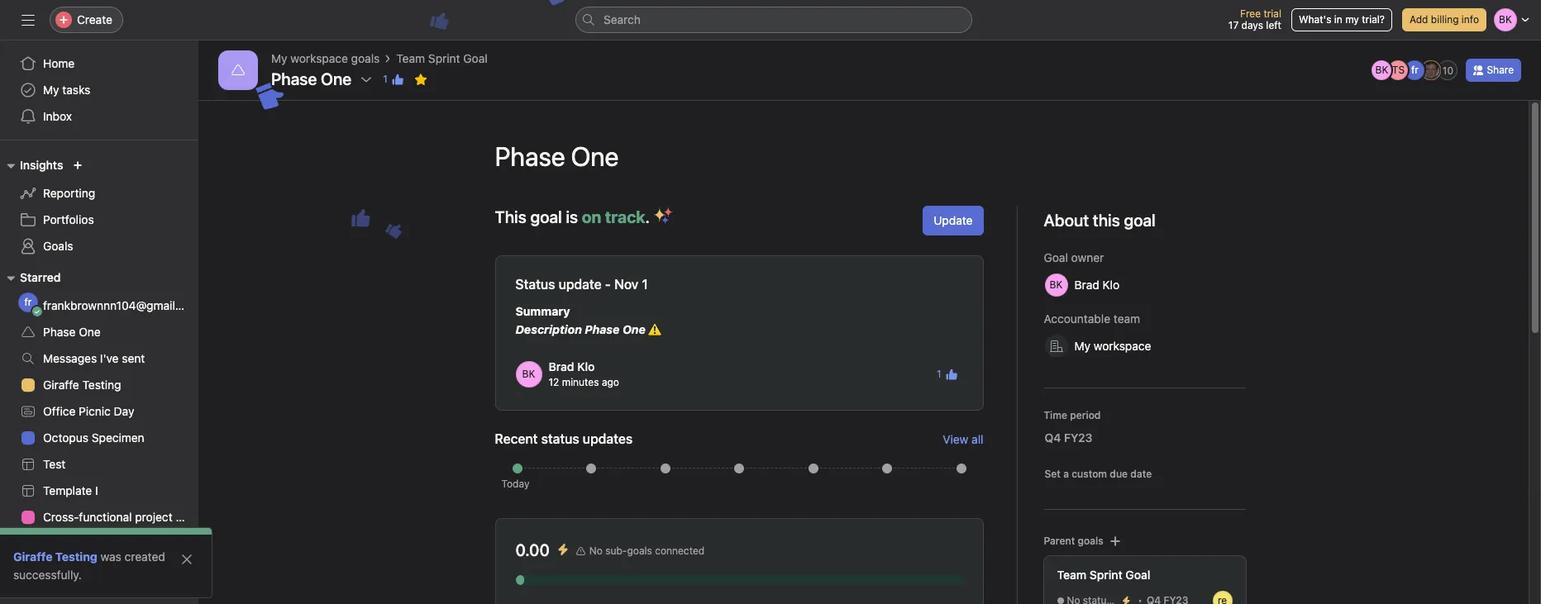 Task type: locate. For each thing, give the bounding box(es) containing it.
phase up 'messages' at the bottom left of the page
[[43, 325, 76, 339]]

add
[[1410, 13, 1428, 26]]

0 vertical spatial sprint
[[428, 51, 460, 65]]

bk left the ts
[[1376, 64, 1389, 76]]

time period
[[1044, 409, 1101, 422]]

info
[[1462, 13, 1479, 26]]

0 vertical spatial tasks
[[62, 83, 90, 97]]

goal
[[530, 208, 562, 227]]

bk
[[1376, 64, 1389, 76], [522, 368, 535, 380]]

giraffe testing link
[[10, 372, 189, 399], [13, 550, 97, 564]]

add billing info
[[1410, 13, 1479, 26]]

klo inside brad klo 12 minutes ago
[[577, 360, 595, 374]]

reporting
[[43, 186, 95, 200]]

1 vertical spatial bk
[[522, 368, 535, 380]]

1 vertical spatial sprint
[[1090, 568, 1123, 582]]

fr
[[1412, 64, 1419, 76], [24, 296, 32, 308]]

1 horizontal spatial goal
[[1044, 251, 1068, 265]]

team down parent goals
[[1057, 568, 1087, 582]]

close image
[[180, 553, 194, 566]]

insights element
[[0, 151, 198, 263]]

project
[[135, 510, 173, 524]]

workspace inside dropdown button
[[1094, 339, 1151, 353]]

frankbrownnn104@gmail.com's
[[43, 299, 210, 313]]

1 inside latest status update element
[[937, 368, 941, 380]]

1 horizontal spatial one
[[623, 323, 646, 337]]

phase down - on the top of page
[[585, 323, 620, 337]]

fr right the ts
[[1412, 64, 1419, 76]]

giraffe testing up successfully.
[[13, 550, 97, 564]]

1 horizontal spatial 1 button
[[932, 363, 963, 386]]

1 horizontal spatial brad
[[1075, 278, 1100, 292]]

what's
[[1299, 13, 1332, 26]]

testing
[[82, 378, 121, 392], [55, 550, 97, 564]]

about
[[1044, 211, 1089, 230]]

workspace for my workspace goals
[[291, 51, 348, 65]]

one up messages i've sent
[[79, 325, 101, 339]]

12
[[549, 376, 559, 389]]

testing up invite
[[55, 550, 97, 564]]

team
[[1114, 312, 1140, 326]]

0 horizontal spatial klo
[[577, 360, 595, 374]]

billing
[[1431, 13, 1459, 26]]

1 horizontal spatial klo
[[1103, 278, 1120, 292]]

goal owner
[[1044, 251, 1104, 265]]

1 vertical spatial my
[[43, 83, 59, 97]]

messages i've sent
[[43, 351, 145, 366]]

giraffe testing
[[43, 378, 121, 392], [13, 550, 97, 564]]

successfully.
[[13, 568, 82, 582]]

1 horizontal spatial goals
[[627, 545, 652, 557]]

0 vertical spatial 1 button
[[378, 68, 409, 91]]

2 vertical spatial my
[[1075, 339, 1091, 353]]

1 horizontal spatial bk
[[1376, 64, 1389, 76]]

my
[[271, 51, 287, 65], [43, 83, 59, 97], [1075, 339, 1091, 353]]

tasks inside global element
[[62, 83, 90, 97]]

starred
[[20, 270, 61, 284]]

0 horizontal spatial team sprint goal
[[396, 51, 488, 65]]

one left the ⚠️ icon
[[623, 323, 646, 337]]

brad inside brad klo 12 minutes ago
[[549, 360, 574, 374]]

klo for brad klo
[[1103, 278, 1120, 292]]

klo up minutes
[[577, 360, 595, 374]]

template i link
[[10, 478, 189, 504]]

0 vertical spatial fr
[[1412, 64, 1419, 76]]

1 horizontal spatial 1
[[937, 368, 941, 380]]

view
[[943, 432, 969, 446]]

status updates
[[541, 432, 633, 447]]

team sprint goal up remove from starred icon on the top
[[396, 51, 488, 65]]

1 horizontal spatial my
[[271, 51, 287, 65]]

0 vertical spatial bk
[[1376, 64, 1389, 76]]

1 button up view
[[932, 363, 963, 386]]

office
[[43, 404, 76, 418]]

0 horizontal spatial one
[[79, 325, 101, 339]]

picnic
[[79, 404, 111, 418]]

1 vertical spatial 1 button
[[932, 363, 963, 386]]

period
[[1070, 409, 1101, 422]]

due
[[1110, 468, 1128, 480]]

q4 fy23 button
[[1034, 423, 1120, 453]]

0 horizontal spatial fr
[[24, 296, 32, 308]]

brad for brad klo 12 minutes ago
[[549, 360, 574, 374]]

my inside global element
[[43, 83, 59, 97]]

phase one
[[43, 325, 101, 339]]

0 vertical spatial workspace
[[291, 51, 348, 65]]

phase inside starred element
[[43, 325, 76, 339]]

messages i've sent link
[[10, 346, 189, 372]]

about this goal
[[1044, 211, 1156, 230]]

days
[[1242, 19, 1264, 31]]

0 vertical spatial testing
[[82, 378, 121, 392]]

1 vertical spatial team
[[1057, 568, 1087, 582]]

brad down 'owner'
[[1075, 278, 1100, 292]]

hide sidebar image
[[22, 13, 35, 26]]

2 horizontal spatial goal
[[1126, 568, 1151, 582]]

my for my workspace
[[1075, 339, 1091, 353]]

on
[[582, 208, 601, 227]]

1 horizontal spatial phase
[[585, 323, 620, 337]]

goals up show options image
[[351, 51, 380, 65]]

testing down messages i've sent link
[[82, 378, 121, 392]]

0 horizontal spatial workspace
[[291, 51, 348, 65]]

0 horizontal spatial my
[[43, 83, 59, 97]]

0 horizontal spatial tasks
[[62, 83, 90, 97]]

messages
[[43, 351, 97, 366]]

accountable
[[1044, 312, 1111, 326]]

tasks for my tasks
[[62, 83, 90, 97]]

view all
[[943, 432, 984, 446]]

invite
[[46, 576, 76, 590]]

klo for brad klo 12 minutes ago
[[577, 360, 595, 374]]

2 vertical spatial goal
[[1126, 568, 1151, 582]]

fr down starred dropdown button
[[24, 296, 32, 308]]

ja
[[1426, 64, 1437, 76]]

0 horizontal spatial 1 button
[[378, 68, 409, 91]]

create
[[77, 12, 112, 26]]

1 vertical spatial workspace
[[1094, 339, 1151, 353]]

my inside dropdown button
[[1075, 339, 1091, 353]]

goal
[[463, 51, 488, 65], [1044, 251, 1068, 265], [1126, 568, 1151, 582]]

giraffe inside starred element
[[43, 378, 79, 392]]

brad up 12
[[549, 360, 574, 374]]

team sprint goal down 'add parent goal' image
[[1057, 568, 1151, 582]]

view all button
[[943, 432, 984, 446]]

one inside latest status update element
[[623, 323, 646, 337]]

1 horizontal spatial team sprint goal
[[1057, 568, 1151, 582]]

goals
[[351, 51, 380, 65], [1078, 535, 1104, 547], [627, 545, 652, 557]]

this goal is on track .
[[495, 208, 650, 227]]

one
[[623, 323, 646, 337], [79, 325, 101, 339]]

1 vertical spatial brad
[[549, 360, 574, 374]]

1 vertical spatial tasks
[[213, 299, 241, 313]]

0 vertical spatial team
[[396, 51, 425, 65]]

this goal
[[1093, 211, 1156, 230]]

phase inside latest status update element
[[585, 323, 620, 337]]

0 vertical spatial giraffe testing link
[[10, 372, 189, 399]]

0 vertical spatial giraffe
[[43, 378, 79, 392]]

my down accountable
[[1075, 339, 1091, 353]]

1 vertical spatial giraffe testing
[[13, 550, 97, 564]]

0 vertical spatial my
[[271, 51, 287, 65]]

i've
[[100, 351, 119, 366]]

portfolios link
[[10, 207, 189, 233]]

giraffe up successfully.
[[13, 550, 52, 564]]

q4 fy23
[[1045, 431, 1093, 445]]

giraffe testing up office picnic day
[[43, 378, 121, 392]]

klo inside dropdown button
[[1103, 278, 1120, 292]]

klo
[[1103, 278, 1120, 292], [577, 360, 595, 374]]

0 vertical spatial klo
[[1103, 278, 1120, 292]]

1 vertical spatial fr
[[24, 296, 32, 308]]

my for my tasks
[[43, 83, 59, 97]]

1 button left remove from starred icon on the top
[[378, 68, 409, 91]]

Goal name text field
[[482, 127, 1246, 186]]

my up phase one
[[271, 51, 287, 65]]

minutes
[[562, 376, 599, 389]]

tasks
[[62, 83, 90, 97], [213, 299, 241, 313]]

1 horizontal spatial fr
[[1412, 64, 1419, 76]]

in
[[1334, 13, 1343, 26]]

global element
[[0, 41, 198, 140]]

my tasks link
[[10, 77, 189, 103]]

1 vertical spatial goal
[[1044, 251, 1068, 265]]

inbox
[[43, 109, 72, 123]]

1 vertical spatial 1
[[937, 368, 941, 380]]

goals left connected on the left bottom of the page
[[627, 545, 652, 557]]

phase
[[585, 323, 620, 337], [43, 325, 76, 339]]

tasks inside starred element
[[213, 299, 241, 313]]

0 vertical spatial team sprint goal
[[396, 51, 488, 65]]

workspace for my workspace
[[1094, 339, 1151, 353]]

goals left 'add parent goal' image
[[1078, 535, 1104, 547]]

my up the inbox
[[43, 83, 59, 97]]

klo down 'owner'
[[1103, 278, 1120, 292]]

0 horizontal spatial 1
[[383, 73, 388, 85]]

starred element
[[0, 263, 241, 534]]

0 vertical spatial brad
[[1075, 278, 1100, 292]]

1 horizontal spatial team
[[1057, 568, 1087, 582]]

0 horizontal spatial sprint
[[428, 51, 460, 65]]

1 vertical spatial giraffe
[[13, 550, 52, 564]]

1 horizontal spatial sprint
[[1090, 568, 1123, 582]]

projects
[[20, 542, 65, 556]]

giraffe testing link up picnic
[[10, 372, 189, 399]]

0 horizontal spatial phase
[[43, 325, 76, 339]]

set a custom due date button
[[1041, 466, 1156, 483]]

bk left 12
[[522, 368, 535, 380]]

search list box
[[576, 7, 972, 33]]

1 vertical spatial team sprint goal
[[1057, 568, 1151, 582]]

0 horizontal spatial goals
[[351, 51, 380, 65]]

1 horizontal spatial workspace
[[1094, 339, 1151, 353]]

0 vertical spatial goal
[[463, 51, 488, 65]]

brad inside dropdown button
[[1075, 278, 1100, 292]]

2 horizontal spatial my
[[1075, 339, 1091, 353]]

bk inside latest status update element
[[522, 368, 535, 380]]

0 horizontal spatial goal
[[463, 51, 488, 65]]

was created successfully.
[[13, 550, 165, 582]]

owner
[[1071, 251, 1104, 265]]

track
[[605, 208, 645, 227]]

1 horizontal spatial tasks
[[213, 299, 241, 313]]

cross-functional project plan link
[[10, 504, 198, 531]]

team up remove from starred icon on the top
[[396, 51, 425, 65]]

giraffe up office
[[43, 378, 79, 392]]

1 vertical spatial klo
[[577, 360, 595, 374]]

0 vertical spatial giraffe testing
[[43, 378, 121, 392]]

trial?
[[1362, 13, 1385, 26]]

workspace down team
[[1094, 339, 1151, 353]]

custom
[[1072, 468, 1107, 480]]

0 horizontal spatial brad
[[549, 360, 574, 374]]

0 vertical spatial 1
[[383, 73, 388, 85]]

my for my workspace goals
[[271, 51, 287, 65]]

cross-functional project plan
[[43, 510, 198, 524]]

sent
[[122, 351, 145, 366]]

workspace up phase one
[[291, 51, 348, 65]]

update
[[934, 213, 973, 227]]

giraffe testing link up successfully.
[[13, 550, 97, 564]]

0 horizontal spatial bk
[[522, 368, 535, 380]]



Task type: vqa. For each thing, say whether or not it's contained in the screenshot.
the left 2
no



Task type: describe. For each thing, give the bounding box(es) containing it.
home
[[43, 56, 75, 70]]

share
[[1487, 64, 1514, 76]]

my workspace goals
[[271, 51, 380, 65]]

inbox link
[[10, 103, 189, 130]]

summary
[[516, 304, 570, 318]]

latest status update element
[[495, 256, 984, 411]]

⚠️ image
[[649, 323, 662, 337]]

fy23
[[1064, 431, 1093, 445]]

phase one
[[271, 69, 352, 88]]

testing inside starred element
[[82, 378, 121, 392]]

recent status updates
[[495, 432, 633, 447]]

a
[[1064, 468, 1069, 480]]

no sub-goals connected
[[589, 545, 705, 557]]

brad for brad klo
[[1075, 278, 1100, 292]]

template
[[43, 484, 92, 498]]

add parent goal image
[[1109, 535, 1122, 548]]

goals
[[43, 239, 73, 253]]

no
[[589, 545, 603, 557]]

10
[[1443, 64, 1454, 76]]

brad klo link
[[549, 360, 595, 374]]

one inside starred element
[[79, 325, 101, 339]]

time
[[1044, 409, 1068, 422]]

insights
[[20, 158, 63, 172]]

trial
[[1264, 7, 1282, 20]]

remove from starred image
[[414, 73, 427, 86]]

.
[[645, 208, 650, 227]]

test link
[[10, 452, 189, 478]]

goals for my workspace goals
[[351, 51, 380, 65]]

projects button
[[0, 539, 65, 559]]

description phase one
[[516, 323, 649, 337]]

goals link
[[10, 233, 189, 260]]

what's in my trial? button
[[1292, 8, 1393, 31]]

q4
[[1045, 431, 1061, 445]]

invite button
[[16, 568, 87, 598]]

fr inside starred element
[[24, 296, 32, 308]]

insights button
[[0, 155, 63, 175]]

create button
[[50, 7, 123, 33]]

1 button inside latest status update element
[[932, 363, 963, 386]]

today
[[502, 478, 530, 490]]

search
[[604, 12, 641, 26]]

plan
[[176, 510, 198, 524]]

free
[[1240, 7, 1261, 20]]

i
[[95, 484, 98, 498]]

test
[[43, 457, 66, 471]]

0 horizontal spatial team
[[396, 51, 425, 65]]

1 vertical spatial giraffe testing link
[[13, 550, 97, 564]]

status update - nov 1
[[516, 277, 648, 292]]

octopus
[[43, 431, 88, 445]]

left
[[1266, 19, 1282, 31]]

free trial 17 days left
[[1229, 7, 1282, 31]]

add billing info button
[[1402, 8, 1487, 31]]

all
[[972, 432, 984, 446]]

was
[[101, 550, 121, 564]]

functional
[[79, 510, 132, 524]]

connected
[[655, 545, 705, 557]]

my workspace goals link
[[271, 50, 380, 68]]

show options image
[[360, 73, 373, 86]]

set a custom due date
[[1045, 468, 1152, 480]]

portfolios
[[43, 213, 94, 227]]

giraffe testing inside starred element
[[43, 378, 121, 392]]

nov 1
[[614, 277, 648, 292]]

specimen
[[92, 431, 144, 445]]

sub-
[[605, 545, 627, 557]]

accountable team
[[1044, 312, 1140, 326]]

ago
[[602, 376, 619, 389]]

parent goals
[[1044, 535, 1104, 547]]

new image
[[73, 160, 83, 170]]

reporting link
[[10, 180, 189, 207]]

brad klo button
[[1037, 270, 1147, 300]]

octopus specimen
[[43, 431, 144, 445]]

update button
[[923, 206, 984, 236]]

my
[[1346, 13, 1359, 26]]

day
[[114, 404, 134, 418]]

date
[[1131, 468, 1152, 480]]

share button
[[1466, 59, 1522, 82]]

office picnic day
[[43, 404, 134, 418]]

is
[[566, 208, 578, 227]]

tasks for frankbrownnn104@gmail.com's tasks
[[213, 299, 241, 313]]

1 vertical spatial testing
[[55, 550, 97, 564]]

my workspace button
[[1037, 332, 1179, 361]]

goals for no sub-goals connected
[[627, 545, 652, 557]]

ts
[[1392, 64, 1405, 76]]

my workspace
[[1075, 339, 1151, 353]]

template i
[[43, 484, 98, 498]]

frankbrownnn104@gmail.com's tasks
[[43, 299, 241, 313]]

cross-
[[43, 510, 79, 524]]

17
[[1229, 19, 1239, 31]]

description
[[516, 323, 582, 337]]

2 horizontal spatial goals
[[1078, 535, 1104, 547]]



